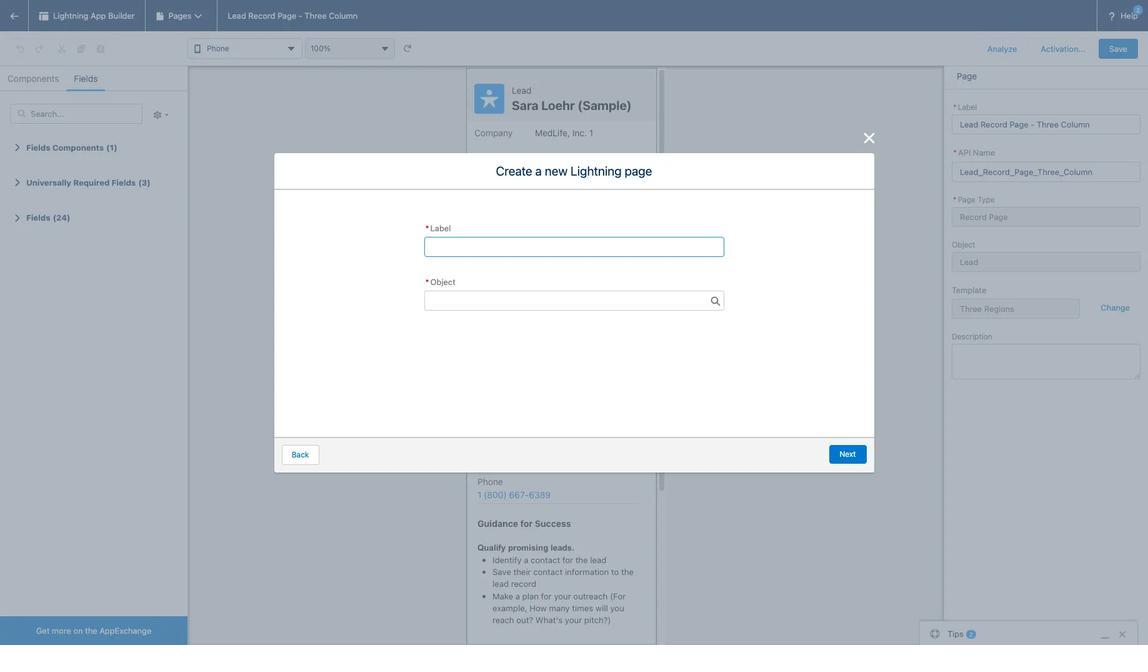 Task type: locate. For each thing, give the bounding box(es) containing it.
type
[[978, 195, 995, 204]]

2 right tips
[[970, 631, 974, 638]]

pages
[[169, 11, 192, 21]]

name
[[974, 148, 996, 158]]

*
[[954, 103, 957, 112], [954, 148, 957, 158], [954, 195, 957, 204], [426, 223, 429, 233], [426, 277, 429, 287]]

0 horizontal spatial label
[[431, 223, 451, 233]]

0 vertical spatial * label
[[954, 103, 978, 112]]

1 horizontal spatial 2
[[1137, 6, 1141, 14]]

* label up the * object
[[426, 223, 451, 233]]

0 vertical spatial label
[[958, 103, 978, 112]]

0 vertical spatial 2
[[1137, 6, 1141, 14]]

on
[[73, 626, 83, 636]]

None text field
[[952, 162, 1141, 182], [952, 207, 1141, 227], [424, 291, 724, 311], [952, 162, 1141, 182], [952, 207, 1141, 227], [424, 291, 724, 311]]

lead record page - three column
[[228, 11, 358, 21]]

lightning
[[53, 11, 88, 21], [571, 164, 622, 178]]

label
[[958, 103, 978, 112], [431, 223, 451, 233]]

1 horizontal spatial lightning
[[571, 164, 622, 178]]

2 vertical spatial page
[[958, 195, 976, 204]]

-
[[299, 11, 303, 21]]

the
[[85, 626, 97, 636]]

* label up api
[[954, 103, 978, 112]]

more
[[52, 626, 71, 636]]

1 vertical spatial label
[[431, 223, 451, 233]]

activation... button
[[1031, 38, 1097, 58]]

2 up save button
[[1137, 6, 1141, 14]]

2
[[1137, 6, 1141, 14], [970, 631, 974, 638]]

0 horizontal spatial object
[[431, 277, 456, 287]]

page left '-'
[[278, 11, 297, 21]]

lightning right new
[[571, 164, 622, 178]]

page
[[278, 11, 297, 21], [957, 71, 978, 81], [958, 195, 976, 204]]

1 group from the left
[[10, 38, 49, 58]]

page down analyze button
[[957, 71, 978, 81]]

app
[[91, 11, 106, 21]]

* page type
[[954, 195, 995, 204]]

2 for tips
[[970, 631, 974, 638]]

tab list
[[0, 66, 188, 91]]

get more on the appexchange
[[36, 626, 152, 636]]

None text field
[[952, 114, 1141, 134], [424, 237, 724, 257], [952, 114, 1141, 134], [424, 237, 724, 257]]

0 horizontal spatial * label
[[426, 223, 451, 233]]

page left type
[[958, 195, 976, 204]]

pages link
[[145, 0, 218, 31]]

* api name
[[954, 148, 996, 158]]

inverse image
[[862, 130, 877, 145]]

1 horizontal spatial object
[[952, 240, 976, 249]]

0 vertical spatial page
[[278, 11, 297, 21]]

lightning left app
[[53, 11, 88, 21]]

* label
[[954, 103, 978, 112], [426, 223, 451, 233]]

1 vertical spatial lightning
[[571, 164, 622, 178]]

label up the * object
[[431, 223, 451, 233]]

create
[[496, 164, 533, 178]]

0 horizontal spatial 2
[[970, 631, 974, 638]]

a
[[536, 164, 542, 178]]

1 vertical spatial page
[[957, 71, 978, 81]]

label for api
[[958, 103, 978, 112]]

0 horizontal spatial lightning
[[53, 11, 88, 21]]

appexchange
[[100, 626, 152, 636]]

2 inside help 2
[[1137, 6, 1141, 14]]

0 vertical spatial object
[[952, 240, 976, 249]]

2 for help
[[1137, 6, 1141, 14]]

label up api
[[958, 103, 978, 112]]

save button
[[1099, 38, 1139, 58]]

0 horizontal spatial group
[[10, 38, 49, 58]]

1 horizontal spatial label
[[958, 103, 978, 112]]

analyze
[[988, 43, 1018, 53]]

2 inside tips 2
[[970, 631, 974, 638]]

text default image
[[711, 296, 721, 306]]

1 horizontal spatial group
[[52, 38, 111, 58]]

next link
[[830, 445, 867, 464]]

1 horizontal spatial * label
[[954, 103, 978, 112]]

object
[[952, 240, 976, 249], [431, 277, 456, 287]]

1 vertical spatial 2
[[970, 631, 974, 638]]

group
[[10, 38, 49, 58], [52, 38, 111, 58]]

1 vertical spatial * label
[[426, 223, 451, 233]]

Template text field
[[952, 299, 1081, 319]]

phone button
[[188, 38, 303, 59]]

Description text field
[[952, 344, 1141, 380]]



Task type: describe. For each thing, give the bounding box(es) containing it.
next
[[840, 449, 856, 459]]

change
[[1101, 303, 1131, 313]]

column
[[329, 11, 358, 21]]

change button
[[1091, 297, 1141, 319]]

phone
[[207, 44, 229, 53]]

* label for api
[[954, 103, 978, 112]]

api
[[959, 148, 971, 158]]

three
[[305, 11, 327, 21]]

get more on the appexchange button
[[0, 617, 188, 645]]

help
[[1121, 11, 1139, 21]]

description
[[952, 332, 993, 341]]

Search... search field
[[10, 104, 143, 124]]

create a new lightning page
[[496, 164, 653, 178]]

Object text field
[[952, 252, 1141, 272]]

builder
[[108, 11, 135, 21]]

* object
[[426, 277, 456, 287]]

get
[[36, 626, 50, 636]]

save
[[1110, 43, 1128, 53]]

analyze button
[[977, 38, 1028, 58]]

lightning app builder
[[53, 11, 135, 21]]

2 group from the left
[[52, 38, 111, 58]]

1 vertical spatial object
[[431, 277, 456, 287]]

page
[[625, 164, 653, 178]]

* label for object
[[426, 223, 451, 233]]

new
[[545, 164, 568, 178]]

help 2
[[1121, 6, 1141, 21]]

tips
[[948, 629, 964, 639]]

record
[[249, 11, 275, 21]]

template
[[952, 285, 987, 295]]

label for object
[[431, 223, 451, 233]]

0 vertical spatial lightning
[[53, 11, 88, 21]]

back
[[292, 450, 309, 459]]

activation...
[[1041, 43, 1086, 53]]

lead
[[228, 11, 246, 21]]

back link
[[282, 445, 319, 465]]

tips 2
[[948, 629, 974, 639]]



Task type: vqa. For each thing, say whether or not it's contained in the screenshot.
the Create in the top of the page
yes



